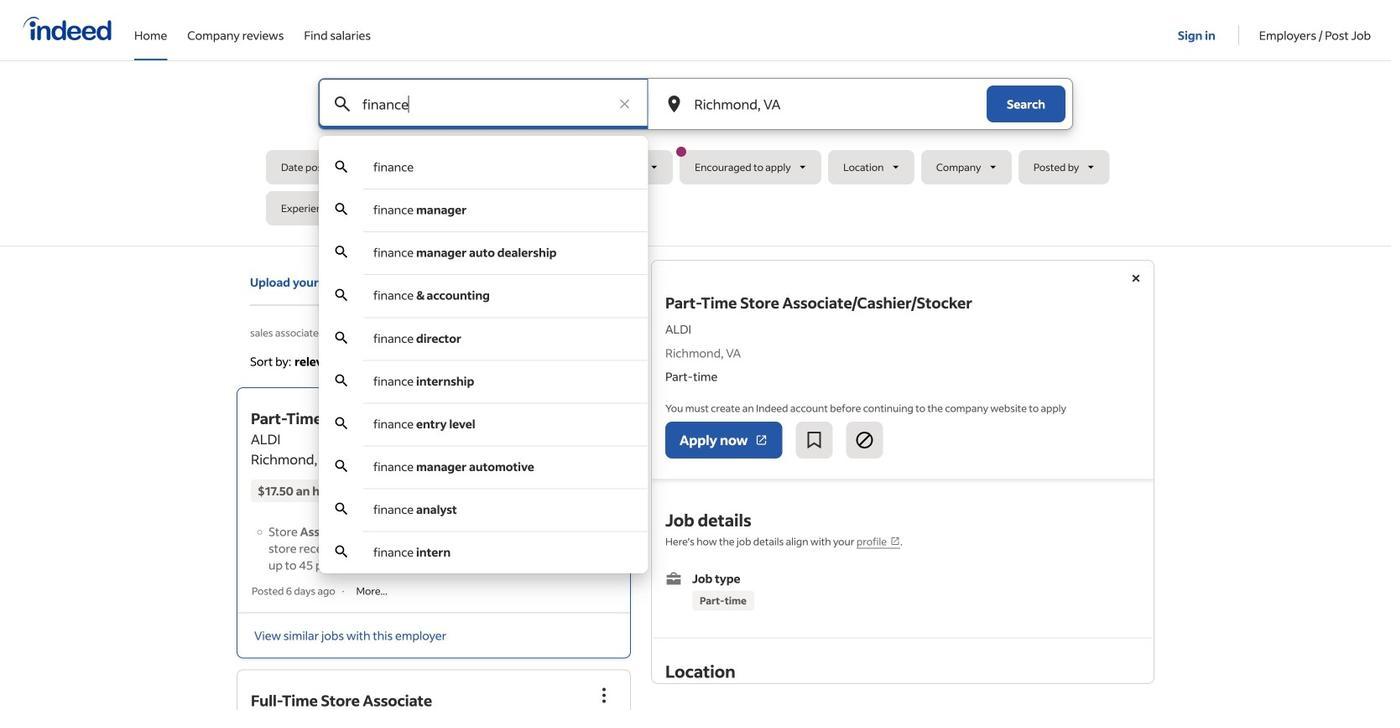 Task type: describe. For each thing, give the bounding box(es) containing it.
search suggestions list box
[[319, 146, 648, 574]]

apply now (opens in a new tab) image
[[755, 434, 768, 447]]

Edit location text field
[[691, 79, 953, 129]]

save this job image
[[804, 431, 825, 451]]

help icon image
[[598, 352, 618, 372]]

search: Job title, keywords, or company text field
[[359, 79, 608, 129]]

not interested image
[[855, 431, 875, 451]]



Task type: vqa. For each thing, say whether or not it's contained in the screenshot.
the Dental
no



Task type: locate. For each thing, give the bounding box(es) containing it.
job preferences (opens in a new window) image
[[890, 537, 901, 547]]

None search field
[[266, 78, 1125, 574]]

finance element
[[373, 159, 414, 175]]

clear what input image
[[616, 96, 633, 112]]

close job details image
[[1126, 269, 1146, 289]]

job actions for full-time store associate is collapsed image
[[594, 686, 614, 706]]

group
[[586, 395, 623, 432]]



